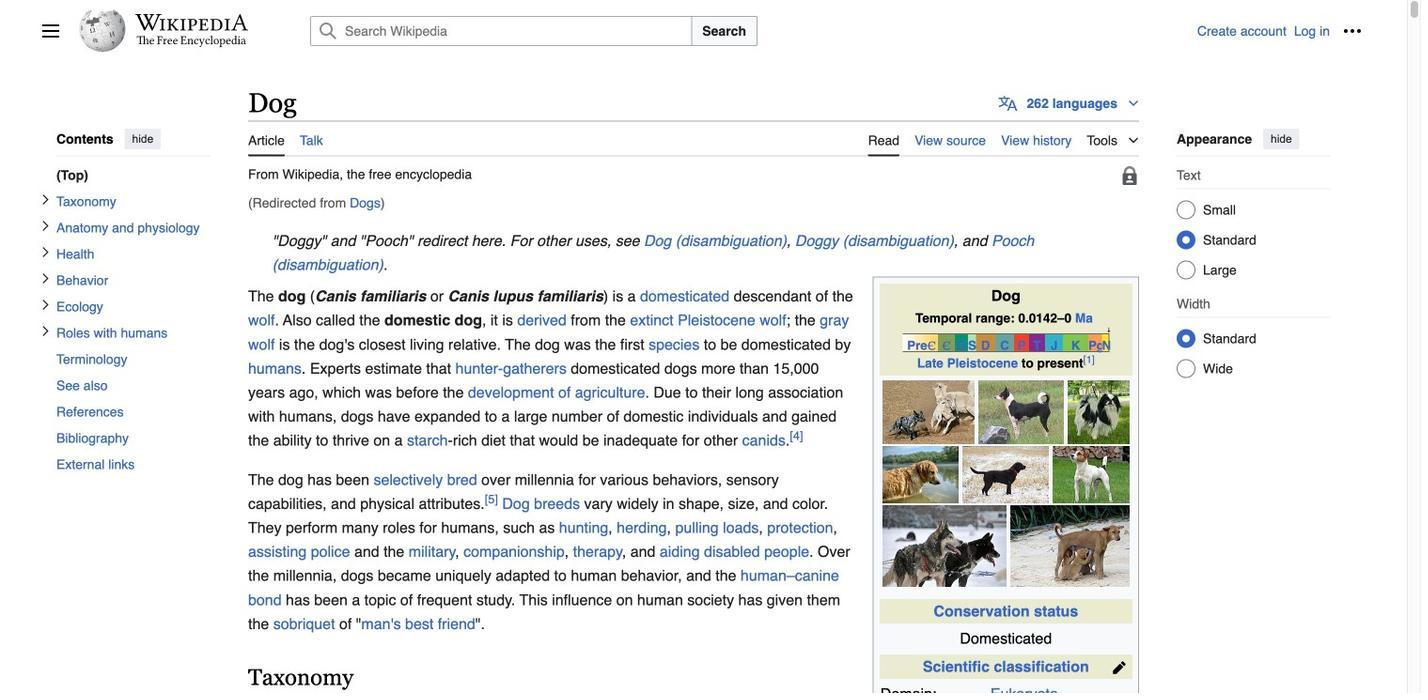 Task type: locate. For each thing, give the bounding box(es) containing it.
ellipsis image
[[1343, 22, 1362, 40]]

1 wikimedia expand image from the top
[[40, 194, 51, 205]]

page semi-protected image
[[1120, 166, 1139, 185]]

edit this classification image
[[1112, 661, 1127, 675]]

the free encyclopedia image
[[137, 36, 247, 48]]

None search field
[[288, 16, 1194, 46]]

wikimedia expand image
[[40, 299, 51, 311]]

wikipedia image
[[135, 14, 248, 31]]

3 wikimedia expand image from the top
[[40, 247, 51, 258]]

wikimedia expand image
[[40, 194, 51, 205], [40, 220, 51, 232], [40, 247, 51, 258], [40, 273, 51, 284], [40, 326, 51, 337]]

Search Wikipedia search field
[[310, 16, 692, 46]]

note
[[248, 229, 1139, 277]]



Task type: describe. For each thing, give the bounding box(es) containing it.
personal tools element
[[1194, 16, 1371, 46]]

2 wikimedia expand image from the top
[[40, 220, 51, 232]]

language progressive image
[[999, 94, 1018, 113]]

menu image
[[41, 22, 60, 40]]

4 wikimedia expand image from the top
[[40, 273, 51, 284]]

5 wikimedia expand image from the top
[[40, 326, 51, 337]]



Task type: vqa. For each thing, say whether or not it's contained in the screenshot.
Edit this classification image
yes



